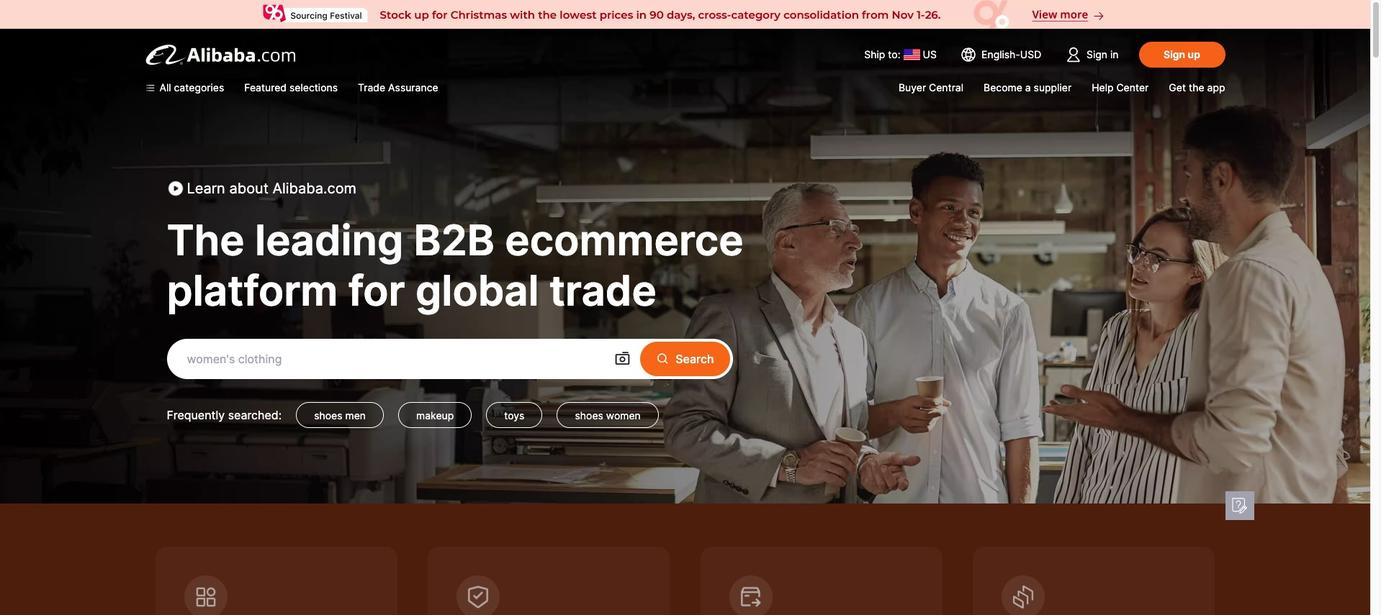 Task type: locate. For each thing, give the bounding box(es) containing it.
buyer
[[899, 81, 926, 94]]

sign
[[1087, 48, 1108, 61], [1164, 48, 1186, 61]]

the leading b2b ecommerce platform for global trade
[[167, 215, 744, 316]]

ship
[[865, 48, 886, 61]]

2 shoes from the left
[[575, 410, 604, 422]]

feedback image
[[1231, 498, 1249, 515]]

trade
[[550, 266, 657, 316]]

learn about alibaba.com
[[187, 180, 357, 197]]

men
[[345, 410, 366, 422]]

shoes inside shoes women link
[[575, 410, 604, 422]]

2 sign from the left
[[1164, 48, 1186, 61]]

0 horizontal spatial sign
[[1087, 48, 1108, 61]]

0 horizontal spatial shoes
[[314, 410, 343, 422]]

ecommerce
[[505, 215, 744, 266]]

shoes men link
[[296, 403, 384, 429]]

us
[[923, 48, 937, 61]]

shoes inside shoes men link
[[314, 410, 343, 422]]

a
[[1026, 81, 1031, 94]]

about
[[229, 180, 269, 197]]

for
[[348, 266, 405, 316]]

shoes for shoes men
[[314, 410, 343, 422]]

app
[[1208, 81, 1226, 94]]

shoes left women
[[575, 410, 604, 422]]

toys link
[[486, 403, 543, 429]]

the
[[167, 215, 245, 266]]

sign left in
[[1087, 48, 1108, 61]]

sign left up
[[1164, 48, 1186, 61]]

help center
[[1092, 81, 1149, 94]]

up
[[1188, 48, 1201, 61]]

1 sign from the left
[[1087, 48, 1108, 61]]

1 shoes from the left
[[314, 410, 343, 422]]

shoes
[[314, 410, 343, 422], [575, 410, 604, 422]]

searched:
[[228, 408, 282, 423]]

assurance
[[388, 81, 438, 94]]

help
[[1092, 81, 1114, 94]]

makeup link
[[398, 403, 472, 429]]

featured
[[244, 81, 287, 94]]

1 horizontal spatial sign
[[1164, 48, 1186, 61]]

the
[[1189, 81, 1205, 94]]

1 horizontal spatial shoes
[[575, 410, 604, 422]]

all categories
[[160, 81, 224, 94]]

shoes left men
[[314, 410, 343, 422]]

sign for sign up
[[1164, 48, 1186, 61]]

categories
[[174, 81, 224, 94]]

leading
[[255, 215, 404, 266]]

alibaba.com
[[273, 180, 357, 197]]

sign in
[[1087, 48, 1119, 61]]

get
[[1169, 81, 1186, 94]]

frequently searched:
[[167, 408, 282, 423]]



Task type: vqa. For each thing, say whether or not it's contained in the screenshot.
Limited
no



Task type: describe. For each thing, give the bounding box(es) containing it.
makeup
[[416, 410, 454, 422]]

shoes for shoes women
[[575, 410, 604, 422]]

become a supplier
[[984, 81, 1072, 94]]

b2b
[[414, 215, 495, 266]]

center
[[1117, 81, 1149, 94]]

search
[[676, 352, 714, 367]]

ship to:
[[865, 48, 901, 61]]

supplier
[[1034, 81, 1072, 94]]

learn
[[187, 180, 225, 197]]

all
[[160, 81, 171, 94]]

platform
[[167, 266, 338, 316]]

shoes women
[[575, 410, 641, 422]]


[[614, 351, 631, 368]]

toys
[[504, 410, 525, 422]]

english-usd
[[982, 48, 1042, 61]]

trade
[[358, 81, 385, 94]]

frequently
[[167, 408, 225, 423]]

in
[[1111, 48, 1119, 61]]

usd
[[1021, 48, 1042, 61]]

global
[[416, 266, 539, 316]]

women
[[606, 410, 641, 422]]

central
[[929, 81, 964, 94]]

shoes men
[[314, 410, 366, 422]]

get the app
[[1169, 81, 1226, 94]]

become
[[984, 81, 1023, 94]]

women's clothing text field
[[187, 346, 594, 372]]

selections
[[290, 81, 338, 94]]

english-
[[982, 48, 1021, 61]]

sign for sign in
[[1087, 48, 1108, 61]]


[[656, 352, 670, 367]]

 search
[[656, 352, 714, 367]]

buyer central
[[899, 81, 964, 94]]

shoes women link
[[557, 403, 659, 429]]

sign up
[[1164, 48, 1201, 61]]

trade assurance
[[358, 81, 438, 94]]

to:
[[888, 48, 901, 61]]

featured selections
[[244, 81, 338, 94]]



